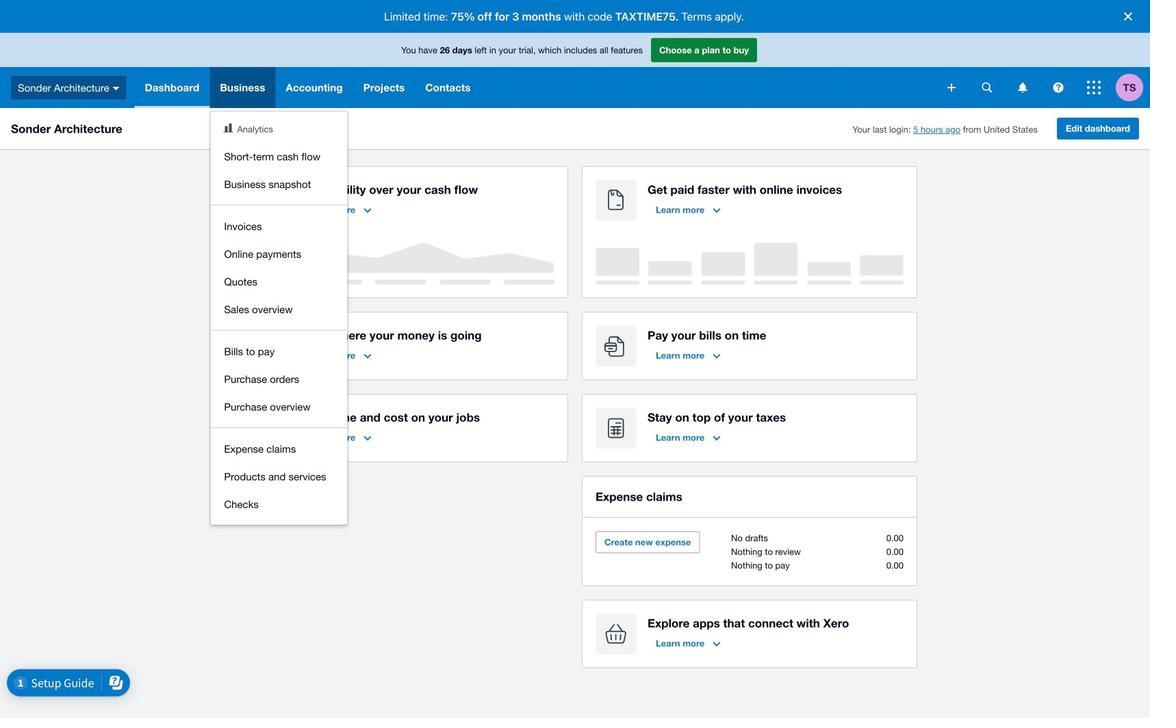 Task type: vqa. For each thing, say whether or not it's contained in the screenshot.
'dialog'
yes



Task type: describe. For each thing, give the bounding box(es) containing it.
banking icon image
[[246, 180, 288, 221]]

0 horizontal spatial svg image
[[948, 84, 956, 92]]

bills icon image
[[596, 326, 637, 367]]

2 horizontal spatial svg image
[[1087, 81, 1101, 94]]



Task type: locate. For each thing, give the bounding box(es) containing it.
projects icon image
[[246, 408, 288, 449]]

header chart image
[[223, 124, 233, 132]]

list box
[[210, 112, 347, 525]]

expenses summary element
[[709, 532, 904, 573]]

1 horizontal spatial svg image
[[982, 82, 992, 93]]

1 horizontal spatial svg image
[[1053, 82, 1064, 93]]

dialog
[[0, 0, 1150, 33]]

group
[[210, 112, 347, 525]]

track money icon image
[[246, 326, 288, 367]]

invoices icon image
[[596, 180, 637, 221]]

invoices preview bar graph image
[[596, 243, 904, 285]]

2 horizontal spatial svg image
[[1018, 82, 1027, 93]]

banner
[[0, 33, 1150, 525]]

banking preview line graph image
[[246, 243, 555, 285]]

0 horizontal spatial svg image
[[113, 87, 120, 90]]

add-ons icon image
[[596, 614, 637, 655]]

svg image
[[1087, 81, 1101, 94], [1053, 82, 1064, 93], [113, 87, 120, 90]]

taxes icon image
[[596, 408, 637, 449]]

svg image
[[982, 82, 992, 93], [1018, 82, 1027, 93], [948, 84, 956, 92]]



